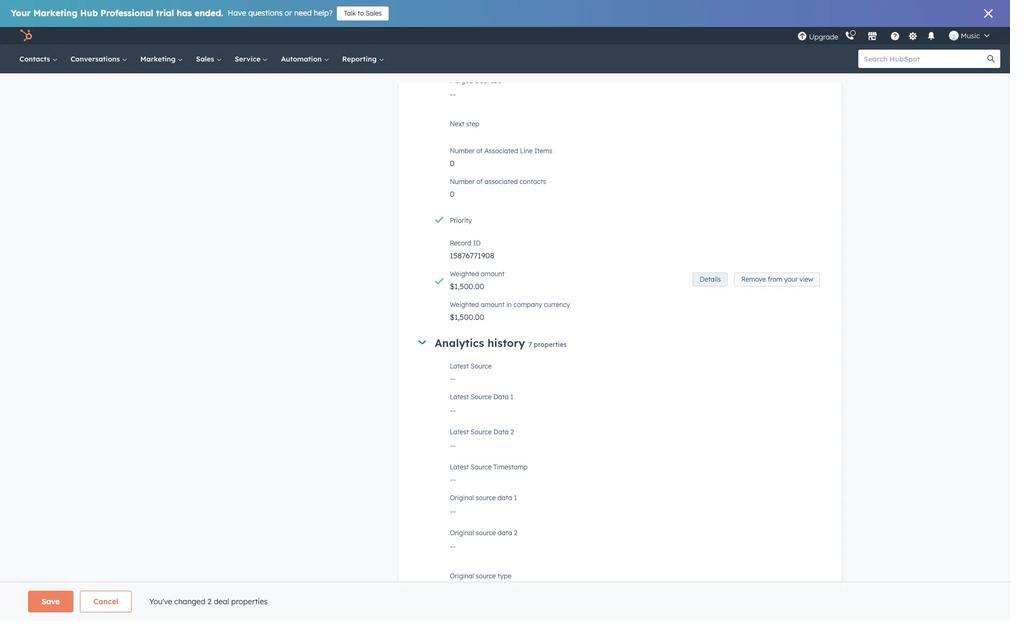 Task type: vqa. For each thing, say whether or not it's contained in the screenshot.
rightmost May
no



Task type: describe. For each thing, give the bounding box(es) containing it.
marketing link
[[134, 44, 190, 73]]

cancel
[[93, 597, 118, 607]]

upgrade
[[809, 32, 838, 41]]

source for 2
[[476, 529, 496, 537]]

original source data 2
[[450, 529, 518, 537]]

Latest Source Data 1 text field
[[450, 400, 820, 421]]

Weighted amount in company currency text field
[[450, 307, 820, 325]]

greg robinson image
[[949, 31, 959, 40]]

latest for latest source data 2
[[450, 428, 469, 436]]

music button
[[943, 27, 996, 44]]

details button
[[693, 273, 728, 287]]

your
[[11, 8, 31, 18]]

next step
[[450, 120, 479, 128]]

latest for latest source data 1
[[450, 393, 469, 401]]

latest source
[[450, 362, 492, 371]]

original source data 1
[[450, 494, 517, 502]]

ids
[[491, 77, 501, 85]]

Latest Source Timestamp text field
[[450, 470, 820, 487]]

reporting link
[[336, 44, 391, 73]]

company
[[514, 301, 542, 309]]

next
[[450, 120, 464, 128]]

remove from your view
[[741, 276, 813, 284]]

contacts link
[[13, 44, 64, 73]]

Latest Source Data 2 text field
[[450, 435, 820, 456]]

your marketing hub professional trial has ended. have questions or need help?
[[11, 8, 333, 18]]

hubspot link
[[13, 29, 40, 42]]

automation link
[[275, 44, 336, 73]]

or
[[285, 8, 292, 18]]

from
[[768, 276, 782, 284]]

number for number of associated line items
[[450, 147, 475, 155]]

merged
[[450, 77, 473, 85]]

source for 1
[[476, 494, 496, 502]]

select
[[450, 221, 471, 231]]

has
[[177, 8, 192, 18]]

record
[[450, 239, 471, 247]]

marketplaces button
[[861, 27, 884, 44]]

contacts
[[19, 55, 52, 63]]

sales link
[[190, 44, 228, 73]]

weighted amount
[[450, 270, 505, 278]]

Search HubSpot search field
[[858, 50, 991, 68]]

line
[[520, 147, 533, 155]]

search button
[[982, 50, 1000, 68]]

number for number of associated contacts
[[450, 178, 475, 186]]

calling icon image
[[845, 31, 855, 41]]

currency
[[544, 301, 570, 309]]

deal
[[214, 597, 229, 607]]

Number of associated contacts text field
[[450, 184, 820, 202]]

latest source data 1
[[450, 393, 513, 401]]

need
[[294, 8, 312, 18]]

associated
[[485, 178, 518, 186]]

source for latest source data 2
[[471, 428, 492, 436]]

Latest Source text field
[[450, 369, 820, 386]]

weighted for weighted amount
[[450, 270, 479, 278]]

Original source data 2 text field
[[450, 536, 820, 557]]

hubspot image
[[19, 29, 32, 42]]

talk to sales button
[[337, 6, 389, 21]]

step
[[466, 120, 479, 128]]

latest for latest source
[[450, 362, 469, 371]]

analytics
[[435, 337, 484, 350]]

data for 2
[[493, 428, 509, 436]]

talk to sales
[[344, 9, 382, 17]]

merged deal ids
[[450, 77, 501, 85]]

latest source timestamp
[[450, 463, 528, 472]]

Next step text field
[[450, 118, 820, 140]]

music
[[961, 31, 980, 40]]

reporting
[[342, 55, 379, 63]]

marketplaces image
[[868, 32, 877, 42]]

in
[[506, 301, 512, 309]]

ended.
[[195, 8, 223, 18]]

cancel button
[[80, 591, 132, 613]]

service link
[[228, 44, 275, 73]]

option
[[485, 221, 508, 231]]

Weighted amount text field
[[450, 277, 820, 294]]

properties inside analytics history 7 properties
[[534, 341, 567, 349]]

of for associated
[[476, 178, 483, 186]]



Task type: locate. For each thing, give the bounding box(es) containing it.
analytics history 7 properties
[[435, 337, 567, 350]]

history
[[487, 337, 525, 350]]

0 vertical spatial 2
[[511, 428, 514, 436]]

1 data from the top
[[498, 494, 512, 502]]

help?
[[314, 8, 333, 18]]

settings link
[[906, 30, 920, 41]]

1 original from the top
[[450, 494, 474, 502]]

number of associated line items
[[450, 147, 552, 155]]

Number of Associated Line Items text field
[[450, 154, 820, 171]]

of
[[476, 147, 483, 155], [476, 178, 483, 186]]

source
[[476, 494, 496, 502], [476, 529, 496, 537], [476, 572, 496, 581]]

number down next step
[[450, 147, 475, 155]]

original
[[450, 494, 474, 502], [450, 529, 474, 537], [450, 572, 474, 581]]

2 up timestamp
[[511, 428, 514, 436]]

original down original source data 1
[[450, 529, 474, 537]]

source for latest source timestamp
[[471, 463, 492, 472]]

number up priority
[[450, 178, 475, 186]]

1 vertical spatial properties
[[231, 597, 268, 607]]

2 source from the top
[[471, 393, 492, 401]]

1 latest from the top
[[450, 362, 469, 371]]

1 horizontal spatial marketing
[[140, 55, 178, 63]]

number of associated contacts
[[450, 178, 546, 186]]

source left timestamp
[[471, 463, 492, 472]]

settings image
[[908, 32, 918, 41]]

data down timestamp
[[498, 494, 512, 502]]

0 horizontal spatial sales
[[196, 55, 216, 63]]

original left type on the bottom of page
[[450, 572, 474, 581]]

to
[[358, 9, 364, 17]]

1 amount from the top
[[481, 270, 505, 278]]

2 number from the top
[[450, 178, 475, 186]]

1 source from the top
[[471, 362, 492, 371]]

1 vertical spatial source
[[476, 529, 496, 537]]

conversations
[[71, 55, 122, 63]]

automation
[[281, 55, 324, 63]]

associated
[[485, 147, 518, 155]]

sales inside 'link'
[[196, 55, 216, 63]]

0 vertical spatial number
[[450, 147, 475, 155]]

1 vertical spatial sales
[[196, 55, 216, 63]]

2 vertical spatial source
[[476, 572, 496, 581]]

sales
[[366, 9, 382, 17], [196, 55, 216, 63]]

1 source from the top
[[476, 494, 496, 502]]

7
[[528, 341, 532, 349]]

source for latest source data 1
[[471, 393, 492, 401]]

1 vertical spatial amount
[[481, 301, 505, 309]]

2 of from the top
[[476, 178, 483, 186]]

amount for weighted amount in company currency
[[481, 301, 505, 309]]

0 vertical spatial amount
[[481, 270, 505, 278]]

data
[[493, 393, 509, 401], [493, 428, 509, 436]]

2 weighted from the top
[[450, 301, 479, 309]]

latest up original source data 1
[[450, 463, 469, 472]]

source down latest source data 1
[[471, 428, 492, 436]]

id
[[473, 239, 481, 247]]

1 vertical spatial original
[[450, 529, 474, 537]]

an
[[473, 221, 482, 231]]

help button
[[886, 27, 904, 44]]

menu
[[796, 27, 997, 44]]

source down original source data 1
[[476, 529, 496, 537]]

1 down timestamp
[[514, 494, 517, 502]]

data down original source data 1
[[498, 529, 512, 537]]

0 vertical spatial data
[[498, 494, 512, 502]]

trial
[[156, 8, 174, 18]]

data for 2
[[498, 529, 512, 537]]

remove from your view button
[[734, 273, 820, 287]]

0 vertical spatial 1
[[511, 393, 513, 401]]

1 up "latest source data 2"
[[511, 393, 513, 401]]

source down latest source timestamp
[[476, 494, 496, 502]]

2 source from the top
[[476, 529, 496, 537]]

search image
[[987, 55, 995, 63]]

notifications button
[[922, 27, 940, 44]]

Merged Deal IDs text field
[[450, 83, 820, 105]]

calling icon button
[[841, 29, 859, 43]]

0 vertical spatial marketing
[[33, 8, 78, 18]]

properties right 7
[[534, 341, 567, 349]]

data
[[498, 494, 512, 502], [498, 529, 512, 537]]

you've
[[149, 597, 172, 607]]

latest down analytics
[[450, 362, 469, 371]]

3 original from the top
[[450, 572, 474, 581]]

properties
[[534, 341, 567, 349], [231, 597, 268, 607]]

0 vertical spatial data
[[493, 393, 509, 401]]

changed
[[174, 597, 205, 607]]

menu containing music
[[796, 27, 997, 44]]

source down analytics history 7 properties
[[471, 362, 492, 371]]

you've changed 2 deal properties
[[149, 597, 268, 607]]

contacts
[[520, 178, 546, 186]]

1 horizontal spatial properties
[[534, 341, 567, 349]]

upgrade image
[[797, 32, 807, 41]]

talk
[[344, 9, 356, 17]]

1 data from the top
[[493, 393, 509, 401]]

original for original source data 1
[[450, 494, 474, 502]]

service
[[235, 55, 263, 63]]

weighted down record id
[[450, 270, 479, 278]]

2 down original source data 1
[[514, 529, 518, 537]]

1 number from the top
[[450, 147, 475, 155]]

professional
[[101, 8, 153, 18]]

sales inside button
[[366, 9, 382, 17]]

latest source data 2
[[450, 428, 514, 436]]

2 amount from the top
[[481, 301, 505, 309]]

record id
[[450, 239, 481, 247]]

1 for latest source data 1
[[511, 393, 513, 401]]

weighted down weighted amount
[[450, 301, 479, 309]]

original source type
[[450, 572, 511, 581]]

0 vertical spatial of
[[476, 147, 483, 155]]

1 weighted from the top
[[450, 270, 479, 278]]

Record ID text field
[[450, 246, 820, 263]]

timestamp
[[493, 463, 528, 472]]

data up "latest source data 2"
[[493, 393, 509, 401]]

0 horizontal spatial marketing
[[33, 8, 78, 18]]

latest down latest source at the bottom left of page
[[450, 393, 469, 401]]

items
[[535, 147, 552, 155]]

close image
[[984, 9, 993, 18]]

questions
[[248, 8, 283, 18]]

2 vertical spatial original
[[450, 572, 474, 581]]

1 vertical spatial 1
[[514, 494, 517, 502]]

marketing left hub
[[33, 8, 78, 18]]

source
[[471, 362, 492, 371], [471, 393, 492, 401], [471, 428, 492, 436], [471, 463, 492, 472]]

1 vertical spatial data
[[498, 529, 512, 537]]

save button
[[28, 591, 73, 613]]

type
[[498, 572, 511, 581]]

conversations link
[[64, 44, 134, 73]]

1 vertical spatial weighted
[[450, 301, 479, 309]]

2 for original source data 2
[[514, 529, 518, 537]]

number
[[450, 147, 475, 155], [450, 178, 475, 186]]

source down latest source at the bottom left of page
[[471, 393, 492, 401]]

2 latest from the top
[[450, 393, 469, 401]]

weighted amount in company currency
[[450, 301, 570, 309]]

marketing
[[33, 8, 78, 18], [140, 55, 178, 63]]

4 latest from the top
[[450, 463, 469, 472]]

latest for latest source timestamp
[[450, 463, 469, 472]]

details
[[700, 276, 721, 284]]

data for 1
[[493, 393, 509, 401]]

remove
[[741, 276, 766, 284]]

sales left service
[[196, 55, 216, 63]]

original down latest source timestamp
[[450, 494, 474, 502]]

1 vertical spatial of
[[476, 178, 483, 186]]

amount
[[481, 270, 505, 278], [481, 301, 505, 309]]

notifications image
[[926, 32, 936, 42]]

have
[[228, 8, 246, 18]]

source for latest source
[[471, 362, 492, 371]]

0 horizontal spatial properties
[[231, 597, 268, 607]]

1 for original source data 1
[[514, 494, 517, 502]]

1 vertical spatial marketing
[[140, 55, 178, 63]]

original for original source type
[[450, 572, 474, 581]]

original for original source data 2
[[450, 529, 474, 537]]

1 vertical spatial number
[[450, 178, 475, 186]]

2 vertical spatial 2
[[207, 597, 212, 607]]

deal
[[475, 77, 489, 85]]

3 source from the top
[[471, 428, 492, 436]]

sales right to
[[366, 9, 382, 17]]

2 left the deal
[[207, 597, 212, 607]]

hub
[[80, 8, 98, 18]]

your
[[784, 276, 798, 284]]

0 vertical spatial original
[[450, 494, 474, 502]]

weighted
[[450, 270, 479, 278], [450, 301, 479, 309]]

weighted for weighted amount in company currency
[[450, 301, 479, 309]]

0 vertical spatial properties
[[534, 341, 567, 349]]

caret image
[[418, 341, 426, 345]]

3 source from the top
[[476, 572, 496, 581]]

Original source data 1 text field
[[450, 501, 820, 522]]

4 source from the top
[[471, 463, 492, 472]]

2 for latest source data 2
[[511, 428, 514, 436]]

view
[[800, 276, 813, 284]]

amount up weighted amount in company currency
[[481, 270, 505, 278]]

latest
[[450, 362, 469, 371], [450, 393, 469, 401], [450, 428, 469, 436], [450, 463, 469, 472]]

0 vertical spatial sales
[[366, 9, 382, 17]]

2 data from the top
[[493, 428, 509, 436]]

properties right the deal
[[231, 597, 268, 607]]

0 vertical spatial source
[[476, 494, 496, 502]]

source left type on the bottom of page
[[476, 572, 496, 581]]

amount left in
[[481, 301, 505, 309]]

1 horizontal spatial sales
[[366, 9, 382, 17]]

1 vertical spatial 2
[[514, 529, 518, 537]]

help image
[[890, 32, 900, 42]]

amount for weighted amount
[[481, 270, 505, 278]]

save
[[42, 597, 60, 607]]

data up timestamp
[[493, 428, 509, 436]]

1 of from the top
[[476, 147, 483, 155]]

0 vertical spatial weighted
[[450, 270, 479, 278]]

select an option button
[[450, 215, 820, 233]]

latest down latest source data 1
[[450, 428, 469, 436]]

1
[[511, 393, 513, 401], [514, 494, 517, 502]]

marketing down trial
[[140, 55, 178, 63]]

select an option
[[450, 221, 508, 231]]

2 data from the top
[[498, 529, 512, 537]]

of for associated
[[476, 147, 483, 155]]

priority
[[450, 217, 472, 225]]

1 vertical spatial data
[[493, 428, 509, 436]]

data for 1
[[498, 494, 512, 502]]

3 latest from the top
[[450, 428, 469, 436]]

2 original from the top
[[450, 529, 474, 537]]



